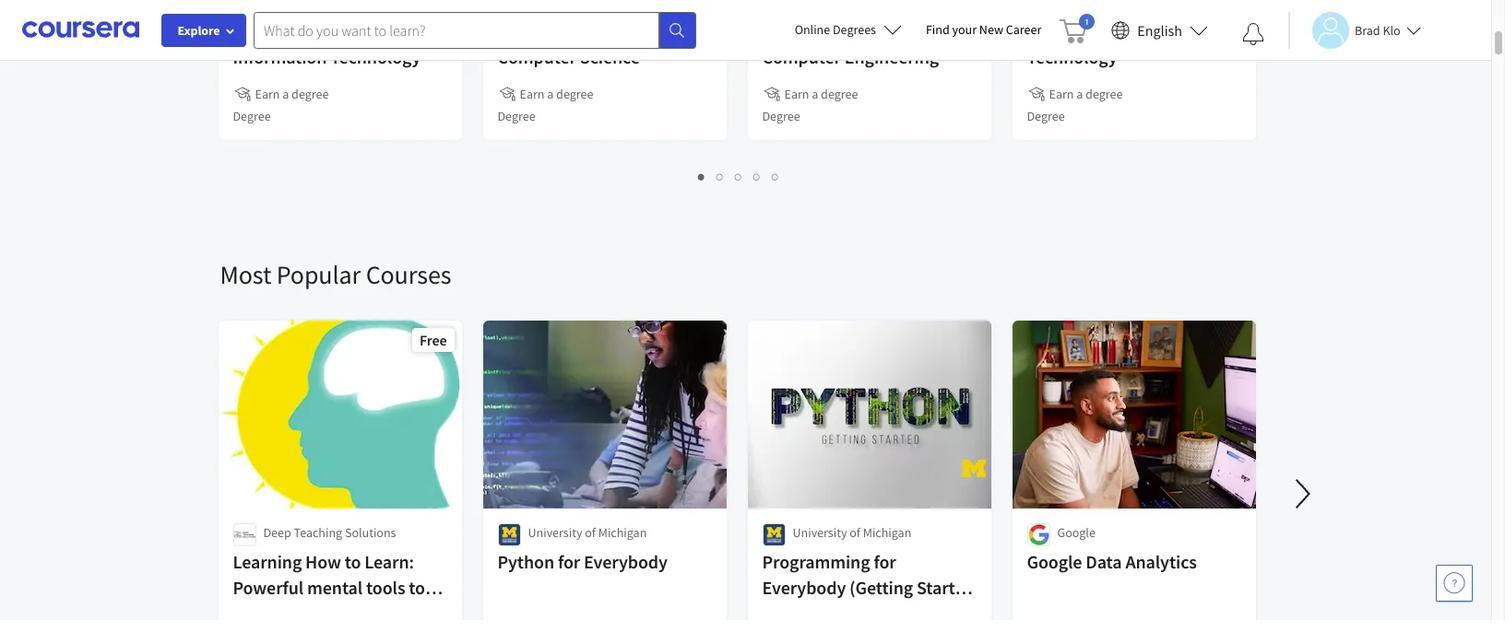 Task type: vqa. For each thing, say whether or not it's contained in the screenshot.
bottom GROUP
no



Task type: locate. For each thing, give the bounding box(es) containing it.
bachelor of science in computer science
[[498, 19, 669, 68]]

4
[[754, 168, 761, 185]]

a down online
[[812, 86, 819, 102]]

online
[[795, 21, 831, 38]]

information inside master of information technology
[[1103, 19, 1197, 42]]

1 vertical spatial to
[[409, 577, 425, 600]]

computer down online
[[763, 45, 841, 68]]

degree down the bachelor of science in computer science
[[556, 86, 594, 102]]

1 horizontal spatial everybody
[[763, 577, 846, 600]]

a
[[283, 86, 289, 102], [547, 86, 554, 102], [812, 86, 819, 102], [1077, 86, 1083, 102]]

science
[[591, 19, 651, 42], [580, 45, 640, 68]]

for right python on the left of page
[[558, 551, 580, 574]]

1 horizontal spatial in
[[936, 19, 951, 42]]

master of engineering in computer engineering
[[763, 19, 951, 68]]

solutions
[[345, 525, 396, 542]]

0 horizontal spatial for
[[558, 551, 580, 574]]

1 master from the left
[[233, 19, 286, 42]]

computer left and
[[309, 19, 388, 42]]

google down google image
[[1027, 551, 1083, 574]]

3 a from the left
[[812, 86, 819, 102]]

michigan up (getting
[[863, 525, 912, 542]]

of
[[289, 19, 305, 42], [571, 19, 587, 42], [819, 19, 835, 42], [1084, 19, 1100, 42], [585, 525, 596, 542], [850, 525, 861, 542]]

earn a degree down master of information technology
[[1049, 86, 1123, 102]]

1 in from the left
[[654, 19, 669, 42]]

master inside master of computer and information technology
[[233, 19, 286, 42]]

everybody inside the programming for everybody (getting started with python)
[[763, 577, 846, 600]]

1 horizontal spatial master
[[763, 19, 815, 42]]

michigan
[[598, 525, 647, 542], [863, 525, 912, 542]]

a down master of computer and information technology
[[283, 86, 289, 102]]

online degrees
[[795, 21, 876, 38]]

university of michigan
[[528, 525, 647, 542], [793, 525, 912, 542]]

degree for master of computer and information technology
[[233, 108, 271, 125]]

computer down bachelor
[[498, 45, 577, 68]]

earn down shopping cart: 1 item image
[[1049, 86, 1074, 102]]

new
[[980, 21, 1004, 38]]

1 horizontal spatial michigan
[[863, 525, 912, 542]]

3 earn from the left
[[785, 86, 810, 102]]

2 earn a degree from the left
[[520, 86, 594, 102]]

analytics
[[1126, 551, 1197, 574]]

degree down master of computer and information technology
[[292, 86, 329, 102]]

free
[[420, 331, 447, 350]]

you
[[271, 602, 300, 621]]

degree
[[233, 108, 271, 125], [498, 108, 536, 125], [763, 108, 800, 125], [1027, 108, 1065, 125]]

0 horizontal spatial to
[[345, 551, 361, 574]]

illinois tech image
[[1027, 0, 1050, 16]]

engineering
[[838, 19, 933, 42], [845, 45, 939, 68]]

degrees
[[833, 21, 876, 38]]

4 earn from the left
[[1049, 86, 1074, 102]]

master down illinois tech image
[[1027, 19, 1080, 42]]

1 earn a degree from the left
[[255, 86, 329, 102]]

1 university from the left
[[528, 525, 583, 542]]

university for programming
[[793, 525, 847, 542]]

1 vertical spatial information
[[233, 45, 327, 68]]

0 horizontal spatial michigan
[[598, 525, 647, 542]]

earn a degree for engineering
[[785, 86, 858, 102]]

technology down and
[[330, 45, 421, 68]]

2 in from the left
[[936, 19, 951, 42]]

1 horizontal spatial computer
[[498, 45, 577, 68]]

university of michigan up programming
[[793, 525, 912, 542]]

powerful
[[233, 577, 304, 600]]

0 vertical spatial information
[[1103, 19, 1197, 42]]

0 horizontal spatial information
[[233, 45, 327, 68]]

a down master of information technology
[[1077, 86, 1083, 102]]

1 horizontal spatial to
[[409, 577, 425, 600]]

2
[[717, 168, 724, 185]]

brad klo button
[[1289, 12, 1421, 48]]

1 button
[[693, 166, 711, 187]]

degree for science
[[556, 86, 594, 102]]

earn a degree
[[255, 86, 329, 102], [520, 86, 594, 102], [785, 86, 858, 102], [1049, 86, 1123, 102]]

in inside the bachelor of science in computer science
[[654, 19, 669, 42]]

degree down master of engineering in computer engineering
[[821, 86, 858, 102]]

of inside master of information technology
[[1084, 19, 1100, 42]]

2 master from the left
[[763, 19, 815, 42]]

technology down shopping cart: 1 item image
[[1027, 45, 1118, 68]]

2 earn from the left
[[520, 86, 545, 102]]

information down "university of pennsylvania" icon
[[233, 45, 327, 68]]

4 degree from the left
[[1027, 108, 1065, 125]]

master down "university of pennsylvania" icon
[[233, 19, 286, 42]]

in inside master of engineering in computer engineering
[[936, 19, 951, 42]]

1 vertical spatial everybody
[[763, 577, 846, 600]]

degree for bachelor of science in computer science
[[498, 108, 536, 125]]

0 horizontal spatial university
[[528, 525, 583, 542]]

1 horizontal spatial for
[[874, 551, 896, 574]]

michigan up 'python for everybody'
[[598, 525, 647, 542]]

2 for from the left
[[874, 551, 896, 574]]

to
[[345, 551, 361, 574], [409, 577, 425, 600]]

for up (getting
[[874, 551, 896, 574]]

of inside the bachelor of science in computer science
[[571, 19, 587, 42]]

in for master of engineering in computer engineering
[[936, 19, 951, 42]]

everybody
[[584, 551, 668, 574], [763, 577, 846, 600]]

3 earn a degree from the left
[[785, 86, 858, 102]]

help
[[233, 602, 268, 621]]

google
[[1058, 525, 1096, 542], [1027, 551, 1083, 574]]

1 university of michigan from the left
[[528, 525, 647, 542]]

1 horizontal spatial university
[[793, 525, 847, 542]]

to right tools
[[409, 577, 425, 600]]

earn down bachelor
[[520, 86, 545, 102]]

earn down master of computer and information technology
[[255, 86, 280, 102]]

2 a from the left
[[547, 86, 554, 102]]

computer inside the bachelor of science in computer science
[[498, 45, 577, 68]]

information inside master of computer and information technology
[[233, 45, 327, 68]]

master for computer
[[763, 19, 815, 42]]

0 horizontal spatial computer
[[309, 19, 388, 42]]

a for science
[[547, 86, 554, 102]]

online degrees button
[[780, 9, 917, 50]]

2 university from the left
[[793, 525, 847, 542]]

earn a degree down master of engineering in computer engineering
[[785, 86, 858, 102]]

in
[[654, 19, 669, 42], [936, 19, 951, 42]]

3 degree from the left
[[821, 86, 858, 102]]

1 earn from the left
[[255, 86, 280, 102]]

and
[[391, 19, 421, 42]]

brad
[[1355, 22, 1381, 38]]

4 a from the left
[[1077, 86, 1083, 102]]

0 horizontal spatial university of michigan
[[528, 525, 647, 542]]

earn a degree down the bachelor of science in computer science
[[520, 86, 594, 102]]

most popular courses
[[220, 258, 451, 292]]

explore button
[[161, 14, 246, 47]]

a down the bachelor of science in computer science
[[547, 86, 554, 102]]

1 technology from the left
[[330, 45, 421, 68]]

university of michigan for python
[[528, 525, 647, 542]]

5 button
[[767, 166, 785, 187]]

2 horizontal spatial computer
[[763, 45, 841, 68]]

of inside master of computer and information technology
[[289, 19, 305, 42]]

of for "university of pennsylvania" icon
[[289, 19, 305, 42]]

to right how at bottom
[[345, 551, 361, 574]]

0 vertical spatial engineering
[[838, 19, 933, 42]]

list containing 1
[[220, 166, 1258, 187]]

earn
[[255, 86, 280, 102], [520, 86, 545, 102], [785, 86, 810, 102], [1049, 86, 1074, 102]]

university of michigan image
[[498, 524, 521, 547]]

3 master from the left
[[1027, 19, 1080, 42]]

2 horizontal spatial master
[[1027, 19, 1080, 42]]

1 vertical spatial google
[[1027, 551, 1083, 574]]

3 degree from the left
[[763, 108, 800, 125]]

2 technology from the left
[[1027, 45, 1118, 68]]

2 button
[[711, 166, 730, 187]]

university up 'python for everybody'
[[528, 525, 583, 542]]

master inside master of engineering in computer engineering
[[763, 19, 815, 42]]

0 vertical spatial everybody
[[584, 551, 668, 574]]

1 horizontal spatial university of michigan
[[793, 525, 912, 542]]

1 degree from the left
[[233, 108, 271, 125]]

university
[[528, 525, 583, 542], [793, 525, 847, 542]]

degree
[[292, 86, 329, 102], [556, 86, 594, 102], [821, 86, 858, 102], [1086, 86, 1123, 102]]

university up programming
[[793, 525, 847, 542]]

information right shopping cart: 1 item image
[[1103, 19, 1197, 42]]

technology
[[330, 45, 421, 68], [1027, 45, 1118, 68]]

1 michigan from the left
[[598, 525, 647, 542]]

earn down online
[[785, 86, 810, 102]]

1 vertical spatial engineering
[[845, 45, 939, 68]]

3 button
[[730, 166, 748, 187]]

university of michigan up 'python for everybody'
[[528, 525, 647, 542]]

4 earn a degree from the left
[[1049, 86, 1123, 102]]

2 degree from the left
[[556, 86, 594, 102]]

find your new career
[[926, 21, 1042, 38]]

university of london image
[[498, 0, 521, 16]]

1 a from the left
[[283, 86, 289, 102]]

0 horizontal spatial master
[[233, 19, 286, 42]]

for
[[558, 551, 580, 574], [874, 551, 896, 574]]

0 vertical spatial to
[[345, 551, 361, 574]]

0 horizontal spatial in
[[654, 19, 669, 42]]

google right google image
[[1058, 525, 1096, 542]]

programming
[[763, 551, 870, 574]]

3
[[735, 168, 743, 185]]

dartmouth college image
[[763, 0, 786, 16]]

2 degree from the left
[[498, 108, 536, 125]]

None search field
[[254, 12, 697, 48]]

2 michigan from the left
[[863, 525, 912, 542]]

1 degree from the left
[[292, 86, 329, 102]]

1 for from the left
[[558, 551, 580, 574]]

2 university of michigan from the left
[[793, 525, 912, 542]]

google for google data analytics
[[1027, 551, 1083, 574]]

0 horizontal spatial technology
[[330, 45, 421, 68]]

list
[[220, 166, 1258, 187]]

information
[[1103, 19, 1197, 42], [233, 45, 327, 68]]

show notifications image
[[1243, 23, 1265, 45]]

earn for master of information technology
[[1049, 86, 1074, 102]]

master down dartmouth college image
[[763, 19, 815, 42]]

1 horizontal spatial technology
[[1027, 45, 1118, 68]]

earn a degree for technology
[[255, 86, 329, 102]]

everybody for python for everybody
[[584, 551, 668, 574]]

career
[[1006, 21, 1042, 38]]

degree down master of information technology
[[1086, 86, 1123, 102]]

programming for everybody (getting started with python)
[[763, 551, 975, 621]]

computer inside master of engineering in computer engineering
[[763, 45, 841, 68]]

for inside the programming for everybody (getting started with python)
[[874, 551, 896, 574]]

0 vertical spatial google
[[1058, 525, 1096, 542]]

1 horizontal spatial information
[[1103, 19, 1197, 42]]

master inside master of information technology
[[1027, 19, 1080, 42]]

of inside master of engineering in computer engineering
[[819, 19, 835, 42]]

earn a degree down master of computer and information technology
[[255, 86, 329, 102]]

computer
[[309, 19, 388, 42], [498, 45, 577, 68], [763, 45, 841, 68]]

most popular courses carousel element
[[211, 203, 1506, 621]]

0 horizontal spatial everybody
[[584, 551, 668, 574]]

master
[[233, 19, 286, 42], [763, 19, 815, 42], [1027, 19, 1080, 42]]

google data analytics
[[1027, 551, 1197, 574]]

help center image
[[1444, 573, 1466, 595]]

computer for bachelor of science in computer science
[[498, 45, 577, 68]]

master for information
[[233, 19, 286, 42]]



Task type: describe. For each thing, give the bounding box(es) containing it.
explore
[[178, 22, 220, 39]]

of for university of michigan image
[[850, 525, 861, 542]]

(getting
[[850, 577, 913, 600]]

english
[[1138, 21, 1183, 39]]

mental
[[307, 577, 363, 600]]

deep teaching solutions image
[[233, 524, 256, 547]]

english button
[[1105, 0, 1216, 60]]

teaching
[[294, 525, 342, 542]]

university of michigan for programming
[[793, 525, 912, 542]]

1 vertical spatial science
[[580, 45, 640, 68]]

bachelor
[[498, 19, 568, 42]]

technology inside master of computer and information technology
[[330, 45, 421, 68]]

master of information technology
[[1027, 19, 1197, 68]]

university for python
[[528, 525, 583, 542]]

python
[[498, 551, 554, 574]]

google for google
[[1058, 525, 1096, 542]]

next slide image
[[1281, 472, 1325, 517]]

of for university of michigan icon
[[585, 525, 596, 542]]

popular
[[277, 258, 361, 292]]

with
[[763, 602, 798, 621]]

how
[[305, 551, 341, 574]]

data
[[1086, 551, 1122, 574]]

technology inside master of information technology
[[1027, 45, 1118, 68]]

a for engineering
[[812, 86, 819, 102]]

4 degree from the left
[[1086, 86, 1123, 102]]

for for python
[[558, 551, 580, 574]]

everybody for programming for everybody (getting started with python)
[[763, 577, 846, 600]]

earn for master of computer and information technology
[[255, 86, 280, 102]]

of for dartmouth college image
[[819, 19, 835, 42]]

tools
[[366, 577, 405, 600]]

university of pennsylvania image
[[233, 0, 256, 16]]

find
[[926, 21, 950, 38]]

google image
[[1027, 524, 1050, 547]]

your
[[953, 21, 977, 38]]

deep
[[263, 525, 291, 542]]

degree for master of engineering in computer engineering
[[763, 108, 800, 125]]

python)
[[801, 602, 864, 621]]

university of michigan image
[[763, 524, 786, 547]]

degree for master of information technology
[[1027, 108, 1065, 125]]

deep teaching solutions
[[263, 525, 396, 542]]

find your new career link
[[917, 18, 1051, 42]]

master
[[304, 602, 359, 621]]

courses
[[366, 258, 451, 292]]

learning
[[233, 551, 302, 574]]

learn:
[[365, 551, 414, 574]]

computer for master of engineering in computer engineering
[[763, 45, 841, 68]]

coursera image
[[22, 15, 139, 45]]

klo
[[1383, 22, 1401, 38]]

What do you want to learn? text field
[[254, 12, 660, 48]]

michigan for programming
[[863, 525, 912, 542]]

degree for technology
[[292, 86, 329, 102]]

degree for engineering
[[821, 86, 858, 102]]

a for technology
[[283, 86, 289, 102]]

master of computer and information technology
[[233, 19, 421, 68]]

5
[[772, 168, 780, 185]]

started
[[917, 577, 975, 600]]

4 button
[[748, 166, 767, 187]]

brad klo
[[1355, 22, 1401, 38]]

earn for bachelor of science in computer science
[[520, 86, 545, 102]]

1
[[698, 168, 706, 185]]

michigan for python
[[598, 525, 647, 542]]

0 vertical spatial science
[[591, 19, 651, 42]]

most
[[220, 258, 271, 292]]

in for bachelor of science in computer science
[[654, 19, 669, 42]]

shopping cart: 1 item image
[[1060, 14, 1095, 43]]

python for everybody
[[498, 551, 668, 574]]

of for university of london icon
[[571, 19, 587, 42]]

computer inside master of computer and information technology
[[309, 19, 388, 42]]

earn for master of engineering in computer engineering
[[785, 86, 810, 102]]

earn a degree for science
[[520, 86, 594, 102]]

learning how to learn: powerful mental tools to help you master tou
[[233, 551, 425, 621]]

for for programming
[[874, 551, 896, 574]]



